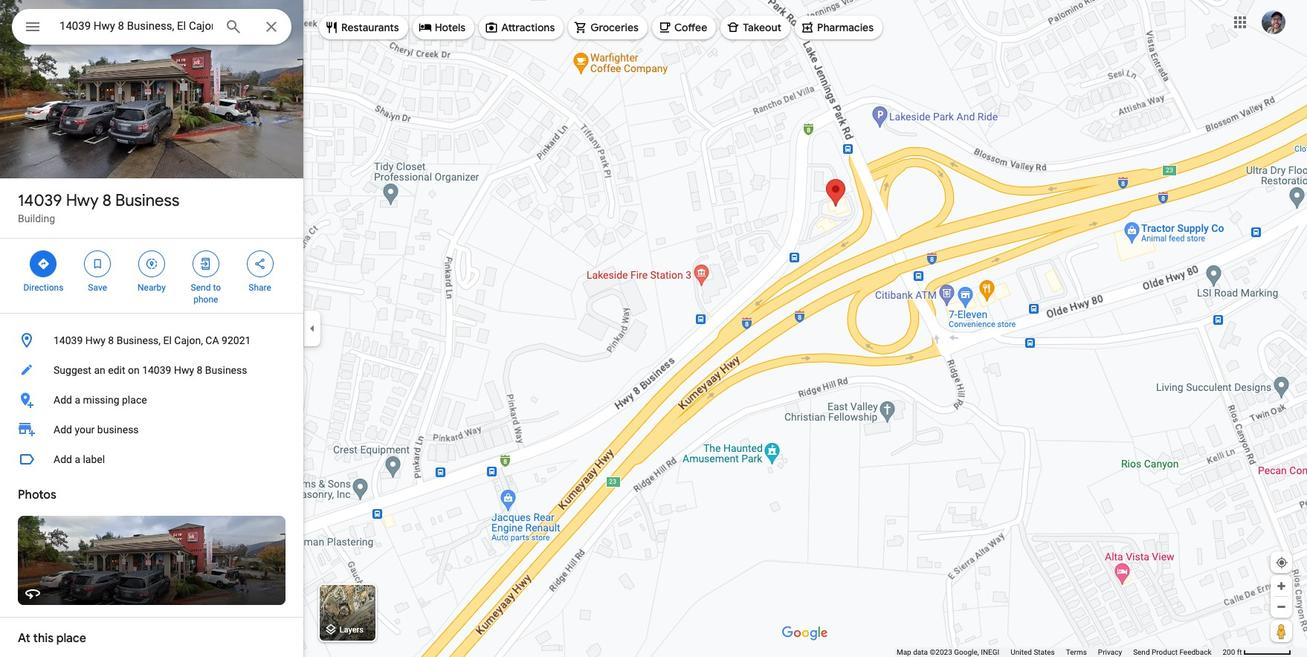 Task type: vqa. For each thing, say whether or not it's contained in the screenshot.


Task type: describe. For each thing, give the bounding box(es) containing it.
footer inside "google maps" element
[[897, 648, 1223, 658]]

terms
[[1067, 649, 1088, 657]]

a for missing
[[75, 394, 80, 406]]

your
[[75, 424, 95, 436]]

actions for 14039 hwy 8 business region
[[0, 239, 304, 313]]

inegi
[[981, 649, 1000, 657]]

add a missing place
[[54, 394, 147, 406]]

14039 for business,
[[54, 335, 83, 347]]

collapse side panel image
[[304, 321, 321, 337]]

united
[[1011, 649, 1033, 657]]

google account: cj baylor  
(christian.baylor@adept.ai) image
[[1263, 10, 1286, 34]]

©2023
[[930, 649, 953, 657]]


[[253, 256, 267, 272]]

groceries button
[[569, 10, 648, 45]]

photos
[[18, 488, 56, 503]]

terms button
[[1067, 648, 1088, 658]]

an
[[94, 365, 105, 376]]

none field inside 14039 hwy 8 business, el cajon, ca 92021 field
[[60, 17, 213, 35]]

restaurants button
[[319, 10, 408, 45]]

coffee button
[[652, 10, 717, 45]]

2 vertical spatial 8
[[197, 365, 203, 376]]

takeout button
[[721, 10, 791, 45]]

 button
[[12, 9, 54, 48]]


[[37, 256, 50, 272]]

data
[[914, 649, 928, 657]]

map
[[897, 649, 912, 657]]

suggest an edit on 14039 hwy 8 business
[[54, 365, 247, 376]]

label
[[83, 454, 105, 466]]

add for add a missing place
[[54, 394, 72, 406]]

takeout
[[743, 21, 782, 34]]

show street view coverage image
[[1271, 620, 1293, 643]]

business inside button
[[205, 365, 247, 376]]


[[199, 256, 213, 272]]

14039 hwy 8 business main content
[[0, 0, 304, 658]]

add a label
[[54, 454, 105, 466]]

pharmacies
[[818, 21, 874, 34]]

cajon,
[[174, 335, 203, 347]]

missing
[[83, 394, 119, 406]]


[[145, 256, 158, 272]]

8 for business
[[102, 190, 111, 211]]

phone
[[194, 295, 218, 305]]

 search field
[[12, 9, 292, 48]]

google maps element
[[0, 0, 1308, 658]]

send product feedback button
[[1134, 648, 1212, 658]]

this
[[33, 632, 54, 647]]

hwy for business,
[[85, 335, 106, 347]]

on
[[128, 365, 140, 376]]

coffee
[[675, 21, 708, 34]]

add for add a label
[[54, 454, 72, 466]]

share
[[249, 283, 271, 293]]

el
[[163, 335, 172, 347]]

attractions
[[502, 21, 555, 34]]

united states button
[[1011, 648, 1056, 658]]


[[24, 16, 42, 37]]

privacy button
[[1099, 648, 1123, 658]]

send to phone
[[191, 283, 221, 305]]

building
[[18, 213, 55, 225]]

at this place
[[18, 632, 86, 647]]



Task type: locate. For each thing, give the bounding box(es) containing it.
add down suggest
[[54, 394, 72, 406]]

hotels button
[[413, 10, 475, 45]]

1 vertical spatial place
[[56, 632, 86, 647]]

0 vertical spatial a
[[75, 394, 80, 406]]

14039 for business
[[18, 190, 62, 211]]

0 horizontal spatial business
[[115, 190, 180, 211]]

2 vertical spatial 14039
[[142, 365, 171, 376]]

None field
[[60, 17, 213, 35]]

send up phone
[[191, 283, 211, 293]]

show your location image
[[1276, 556, 1289, 570]]

a left missing
[[75, 394, 80, 406]]

8 inside 14039 hwy 8 business building
[[102, 190, 111, 211]]

footer containing map data ©2023 google, inegi
[[897, 648, 1223, 658]]

1 vertical spatial a
[[75, 454, 80, 466]]

200 ft button
[[1223, 649, 1292, 657]]

groceries
[[591, 21, 639, 34]]

14039 up building
[[18, 190, 62, 211]]

edit
[[108, 365, 125, 376]]

business,
[[117, 335, 161, 347]]

14039 inside 14039 hwy 8 business building
[[18, 190, 62, 211]]

14039 hwy 8 business building
[[18, 190, 180, 225]]

8 left business,
[[108, 335, 114, 347]]

2 add from the top
[[54, 424, 72, 436]]

send for send product feedback
[[1134, 649, 1151, 657]]

hwy inside 14039 hwy 8 business building
[[66, 190, 99, 211]]

send for send to phone
[[191, 283, 211, 293]]

8
[[102, 190, 111, 211], [108, 335, 114, 347], [197, 365, 203, 376]]

business
[[97, 424, 139, 436]]

place down on
[[122, 394, 147, 406]]

google,
[[955, 649, 980, 657]]

hwy up an
[[85, 335, 106, 347]]

place
[[122, 394, 147, 406], [56, 632, 86, 647]]

14039 Hwy 8 Business, El Cajon, CA 92021 field
[[12, 9, 292, 45]]

1 horizontal spatial place
[[122, 394, 147, 406]]

add a label button
[[0, 445, 304, 475]]

attractions button
[[479, 10, 564, 45]]

200 ft
[[1223, 649, 1243, 657]]

suggest an edit on 14039 hwy 8 business button
[[0, 356, 304, 385]]

add for add your business
[[54, 424, 72, 436]]

directions
[[23, 283, 63, 293]]

14039 hwy 8 business, el cajon, ca 92021 button
[[0, 326, 304, 356]]

business down 92021
[[205, 365, 247, 376]]

footer
[[897, 648, 1223, 658]]

0 horizontal spatial place
[[56, 632, 86, 647]]

add
[[54, 394, 72, 406], [54, 424, 72, 436], [54, 454, 72, 466]]

8 up the 
[[102, 190, 111, 211]]

14039 up suggest
[[54, 335, 83, 347]]

0 horizontal spatial send
[[191, 283, 211, 293]]

1 a from the top
[[75, 394, 80, 406]]

states
[[1034, 649, 1056, 657]]

add left your
[[54, 424, 72, 436]]

business up 
[[115, 190, 180, 211]]

0 vertical spatial 8
[[102, 190, 111, 211]]

restaurants
[[341, 21, 399, 34]]

business inside 14039 hwy 8 business building
[[115, 190, 180, 211]]

layers
[[340, 626, 364, 636]]

add left label
[[54, 454, 72, 466]]


[[91, 256, 104, 272]]

nearby
[[138, 283, 166, 293]]

3 add from the top
[[54, 454, 72, 466]]

a for label
[[75, 454, 80, 466]]

0 vertical spatial place
[[122, 394, 147, 406]]

92021
[[222, 335, 251, 347]]

hotels
[[435, 21, 466, 34]]

hwy up the 
[[66, 190, 99, 211]]

a inside add a missing place button
[[75, 394, 80, 406]]

add your business
[[54, 424, 139, 436]]

feedback
[[1180, 649, 1212, 657]]

1 vertical spatial hwy
[[85, 335, 106, 347]]

ca
[[206, 335, 219, 347]]

business
[[115, 190, 180, 211], [205, 365, 247, 376]]

zoom in image
[[1277, 581, 1288, 592]]

map data ©2023 google, inegi
[[897, 649, 1000, 657]]

2 vertical spatial hwy
[[174, 365, 194, 376]]

send product feedback
[[1134, 649, 1212, 657]]

hwy
[[66, 190, 99, 211], [85, 335, 106, 347], [174, 365, 194, 376]]

a left label
[[75, 454, 80, 466]]

place right this
[[56, 632, 86, 647]]

1 vertical spatial business
[[205, 365, 247, 376]]

at
[[18, 632, 30, 647]]

8 for business,
[[108, 335, 114, 347]]

14039 right on
[[142, 365, 171, 376]]

8 down cajon,
[[197, 365, 203, 376]]

save
[[88, 283, 107, 293]]

send inside send product feedback button
[[1134, 649, 1151, 657]]

1 vertical spatial 8
[[108, 335, 114, 347]]

add a missing place button
[[0, 385, 304, 415]]

add your business link
[[0, 415, 304, 445]]

send left product
[[1134, 649, 1151, 657]]

pharmacies button
[[795, 10, 883, 45]]

0 vertical spatial 14039
[[18, 190, 62, 211]]

14039
[[18, 190, 62, 211], [54, 335, 83, 347], [142, 365, 171, 376]]

0 vertical spatial hwy
[[66, 190, 99, 211]]

0 vertical spatial send
[[191, 283, 211, 293]]

suggest
[[54, 365, 91, 376]]

product
[[1152, 649, 1178, 657]]

1 add from the top
[[54, 394, 72, 406]]

hwy for business
[[66, 190, 99, 211]]

2 a from the top
[[75, 454, 80, 466]]

2 vertical spatial add
[[54, 454, 72, 466]]

1 vertical spatial send
[[1134, 649, 1151, 657]]

to
[[213, 283, 221, 293]]

united states
[[1011, 649, 1056, 657]]

a inside add a label button
[[75, 454, 80, 466]]

1 vertical spatial 14039
[[54, 335, 83, 347]]

privacy
[[1099, 649, 1123, 657]]

zoom out image
[[1277, 602, 1288, 613]]

200
[[1223, 649, 1236, 657]]

1 horizontal spatial send
[[1134, 649, 1151, 657]]

a
[[75, 394, 80, 406], [75, 454, 80, 466]]

0 vertical spatial add
[[54, 394, 72, 406]]

place inside button
[[122, 394, 147, 406]]

1 horizontal spatial business
[[205, 365, 247, 376]]

ft
[[1238, 649, 1243, 657]]

send inside send to phone
[[191, 283, 211, 293]]

send
[[191, 283, 211, 293], [1134, 649, 1151, 657]]

1 vertical spatial add
[[54, 424, 72, 436]]

0 vertical spatial business
[[115, 190, 180, 211]]

hwy down cajon,
[[174, 365, 194, 376]]

14039 hwy 8 business, el cajon, ca 92021
[[54, 335, 251, 347]]



